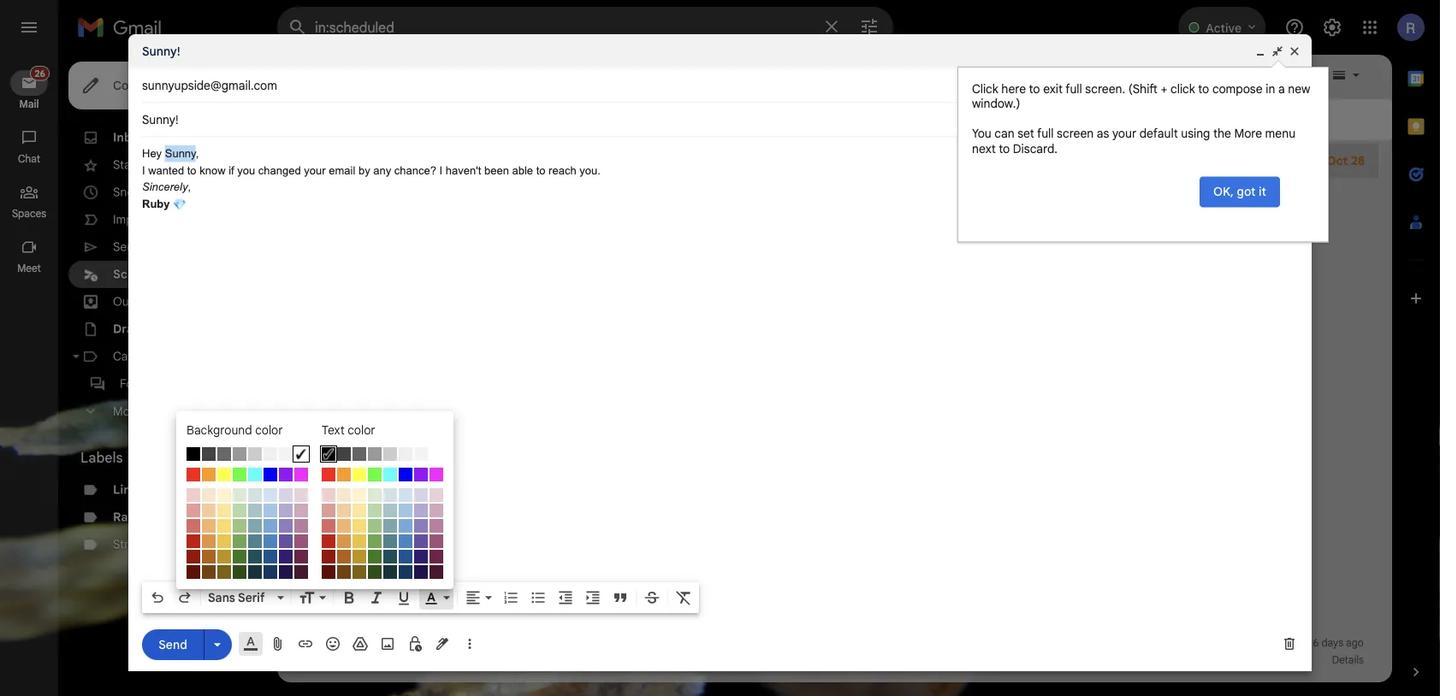 Task type: locate. For each thing, give the bounding box(es) containing it.
1 horizontal spatial rgb (208, 224, 227) image
[[383, 489, 397, 502]]

1 horizontal spatial rgb (255, 229, 153) image
[[353, 504, 366, 518]]

rgb (53, 28, 117) cell up rgb (32, 18, 77) image at bottom left
[[278, 550, 294, 565]]

rgb (147, 196, 125) cell right rgb (255, 217, 102) image
[[367, 519, 383, 534]]

rgb (0, 0, 255) image
[[399, 468, 413, 482]]

rgb (255, 217, 102) cell
[[217, 519, 232, 534], [352, 519, 367, 534]]

1 horizontal spatial rgb (19, 79, 92) image
[[383, 550, 397, 564]]

rgb (230, 145, 56) cell up rgb (180, 95, 6) icon
[[201, 534, 217, 550]]

june! - hey june! miss you!
[[514, 153, 664, 168]]

1 rgb (53, 28, 117) cell from the left
[[278, 550, 294, 565]]

rgb (53, 28, 117) image for rgb (32, 18, 77) icon
[[414, 550, 428, 564]]

rgb (207, 226, 243) cell up rgb (159, 197, 232) image
[[263, 488, 278, 503]]

0 horizontal spatial rgb (255, 0, 0) cell
[[186, 467, 201, 483]]

2 rgb (255, 0, 0) cell from the left
[[321, 467, 336, 483]]

rgb (0, 255, 255) cell left rgb (0, 0, 255) icon
[[383, 467, 398, 483]]

oct
[[1327, 153, 1349, 168]]

rgb (127, 96, 0) cell
[[217, 565, 232, 580], [352, 565, 367, 580]]

rgb (217, 210, 233) cell
[[278, 488, 294, 503], [413, 488, 429, 503]]

rgb (103, 78, 167) image
[[279, 535, 293, 549]]

inbox
[[113, 130, 145, 145]]

rgb (56, 118, 29) cell for rgb (241, 194, 50) icon
[[232, 550, 247, 565]]

2 rgb (7, 55, 99) cell from the left
[[398, 565, 413, 580]]

rgb (238, 238, 238) cell left rgb (243, 243, 243) image
[[263, 447, 278, 462]]

1 horizontal spatial hey
[[555, 153, 576, 168]]

1 horizontal spatial rgb (106, 168, 79) image
[[368, 535, 382, 549]]

2 rgb (120, 63, 4) cell from the left
[[336, 565, 352, 580]]

rgb (243, 243, 243) cell for rgb (204, 204, 204) cell related to rgb (153, 153, 153) icon rgb (238, 238, 238) cell
[[413, 447, 429, 462]]

rgb (69, 129, 142) cell
[[247, 534, 263, 550], [383, 534, 398, 550]]

1 rgb (244, 204, 204) cell from the left
[[186, 488, 201, 503]]

sunny!
[[142, 44, 180, 59]]

it
[[1259, 184, 1267, 199]]

1 rgb (234, 153, 153) cell from the left
[[186, 503, 201, 519]]

0 horizontal spatial rgb (180, 95, 6) cell
[[201, 550, 217, 565]]

rgb (255, 229, 153) image for "rgb (217, 234, 211)" 'cell' corresponding to 'rgb (255, 229, 153)' cell corresponding to the rgb (255, 217, 102) cell for rgb (241, 194, 50) icon
[[217, 504, 231, 518]]

rgb (194, 123, 160) cell
[[294, 519, 309, 534], [429, 519, 444, 534]]

rgb (11, 83, 148) cell up rgb (7, 55, 99) icon
[[263, 550, 278, 565]]

Message Body text field
[[142, 146, 1299, 578]]

rgb (159, 197, 232) cell up rgb (111, 168, 220) icon
[[398, 503, 413, 519]]

rgb (106, 168, 79) image left rgb (69, 129, 142) icon
[[233, 535, 247, 549]]

rgb (147, 196, 125) cell for the rgb (255, 217, 102) cell for rgb (241, 194, 50) icon
[[232, 519, 247, 534]]

2 rgb (217, 210, 233) image from the left
[[414, 489, 428, 502]]

2 rgb (61, 133, 198) image from the left
[[399, 535, 413, 549]]

i
[[142, 164, 145, 177], [440, 164, 443, 177]]

hey
[[142, 147, 162, 160], [555, 153, 576, 168]]

rgb (180, 95, 6) cell right rgb (153, 0, 0) icon
[[336, 550, 352, 565]]

rgb (56, 118, 29) cell right rgb (180, 95, 6) icon
[[232, 550, 247, 565]]

rgb (255, 0, 255) cell up rgb (234, 209, 220) icon
[[294, 467, 309, 483]]

rgb (213, 166, 189) cell down rgb (234, 209, 220) icon
[[294, 503, 309, 519]]

rgb (244, 204, 204) image
[[187, 489, 200, 502], [322, 489, 336, 502]]

categories link
[[113, 349, 172, 364]]

rgb (255, 229, 153) image
[[217, 504, 231, 518], [353, 504, 366, 518]]

rgb (0, 255, 0) cell right rgb (255, 255, 0) icon
[[367, 467, 383, 483]]

rgb (61, 133, 198) cell
[[263, 534, 278, 550], [398, 534, 413, 550]]

rgb (39, 78, 19) image
[[233, 566, 247, 580], [368, 566, 382, 580]]

rgb (255, 229, 153) cell for the rgb (255, 217, 102) cell related to rgb (241, 194, 50) image
[[352, 503, 367, 519]]

rgb (7, 55, 99) image
[[399, 566, 413, 580]]

rgb (255, 0, 255) cell for rgb (234, 209, 220) image
[[429, 467, 444, 483]]

rgb (61, 133, 198) cell for rgb (147, 196, 125) cell corresponding to the rgb (255, 217, 102) cell related to rgb (241, 194, 50) image rgb (182, 215, 168) cell rgb (118, 165, 175) cell
[[398, 534, 413, 550]]

1 rgb (102, 102, 102) cell from the left
[[217, 447, 232, 462]]

1 horizontal spatial rgb (191, 144, 0) image
[[353, 550, 366, 564]]

rgb (142, 124, 195) cell for rgb (194, 123, 160) cell corresponding to rgb (166, 77, 121) image's rgb (166, 77, 121) cell
[[278, 519, 294, 534]]

1 horizontal spatial color
[[348, 423, 375, 438]]

1 horizontal spatial rgb (0, 0, 0) cell
[[321, 447, 336, 462]]

4
[[251, 484, 257, 497]]

rgb (234, 209, 220) image
[[294, 489, 308, 502]]

rgb (194, 123, 160) image
[[430, 520, 443, 533]]

rgb (0, 255, 255) cell right rgb (0, 255, 0) icon
[[247, 467, 263, 483]]

rgb (207, 226, 243) cell
[[263, 488, 278, 503], [398, 488, 413, 503]]

rgb (32, 18, 77) cell for the 'rgb (11, 83, 148)' cell related to rgb (69, 129, 142) cell for rgb (147, 196, 125) cell corresponding to the rgb (255, 217, 102) cell related to rgb (241, 194, 50) image
[[413, 565, 429, 580]]

rgb (194, 123, 160) cell right rgb (142, 124, 195) image
[[429, 519, 444, 534]]

1 horizontal spatial rgb (191, 144, 0) cell
[[352, 550, 367, 565]]

rgb (12, 52, 61) cell
[[247, 565, 263, 580], [383, 565, 398, 580]]

strikethrough ‪(⌘⇧x)‬ image
[[644, 590, 661, 607]]

rgb (118, 165, 175) image for the rgb (255, 217, 102) cell for rgb (241, 194, 50) icon's rgb (147, 196, 125) cell
[[248, 520, 262, 533]]

1 rgb (162, 196, 201) image from the left
[[248, 504, 262, 518]]

rgb (162, 196, 201) cell for rgb (207, 226, 243) "cell" corresponding to rgb (159, 197, 232) 'cell' for rgb (111, 168, 220) icon
[[383, 503, 398, 519]]

rgb (147, 196, 125) cell
[[232, 519, 247, 534], [367, 519, 383, 534]]

rgb (162, 196, 201) cell right rgb (182, 215, 168) image
[[383, 503, 398, 519]]

0 horizontal spatial rgb (118, 165, 175) image
[[248, 520, 262, 533]]

rgb (207, 226, 243) cell up rgb (159, 197, 232) icon
[[398, 488, 413, 503]]

rgb (255, 242, 204) image for rgb (252, 229, 205) icon
[[353, 489, 366, 502]]

rgb (224, 102, 102) cell for rgb (234, 153, 153) image
[[321, 519, 336, 534]]

rgb (7, 55, 99) cell for the 'rgb (11, 83, 148)' cell corresponding to the rgb (255, 217, 102) cell for rgb (241, 194, 50) icon's rgb (147, 196, 125) cell's rgb (69, 129, 142) cell
[[263, 565, 278, 580]]

0 horizontal spatial rgb (102, 102, 102) cell
[[217, 447, 232, 462]]

rgb (255, 0, 0) image
[[322, 468, 336, 482]]

2 rgb (244, 204, 204) cell from the left
[[321, 488, 336, 503]]

rgb (234, 153, 153) cell
[[186, 503, 201, 519], [321, 503, 336, 519]]

rgb (102, 0, 0) cell for rgb (180, 95, 6) cell corresponding to rgb (153, 0, 0) cell associated with rgb (102, 0, 0) icon
[[186, 565, 201, 580]]

you can set full screen as your default using the more menu next to discard.
[[972, 126, 1296, 156]]

0 horizontal spatial rgb (56, 118, 29) image
[[233, 550, 247, 564]]

rgb (204, 204, 204) image
[[248, 448, 262, 461]]

0 horizontal spatial rgb (153, 0, 0) cell
[[186, 550, 201, 565]]

rgb (19, 79, 92) image
[[248, 550, 262, 564], [383, 550, 397, 564]]

1 horizontal spatial i
[[440, 164, 443, 177]]

2 rgb (191, 144, 0) cell from the left
[[352, 550, 367, 565]]

💎 image
[[173, 198, 186, 211]]

inbox link
[[113, 130, 145, 145]]

0 horizontal spatial rgb (238, 238, 238) cell
[[263, 447, 278, 462]]

rgb (153, 0, 255) cell right rgb (0, 0, 255) image
[[278, 467, 294, 483]]

send
[[159, 638, 187, 652]]

1 rgb (191, 144, 0) cell from the left
[[217, 550, 232, 565]]

1 rgb (0, 255, 255) image from the left
[[248, 468, 262, 482]]

rgb (217, 234, 211) image up rgb (182, 215, 168) image
[[368, 489, 382, 502]]

rgb (53, 28, 117) image up rgb (32, 18, 77) icon
[[414, 550, 428, 564]]

rgb (166, 77, 121) cell down rgb (194, 123, 160) icon
[[429, 534, 444, 550]]

rgb (19, 79, 92) image left rgb (11, 83, 148) icon
[[248, 550, 262, 564]]

rgb (238, 238, 238) cell
[[263, 447, 278, 462], [398, 447, 413, 462]]

rgb (11, 83, 148) image
[[264, 550, 277, 564]]

chat heading
[[0, 152, 58, 166]]

rgb (111, 168, 220) cell
[[263, 519, 278, 534], [398, 519, 413, 534]]

rgb (234, 209, 220) cell
[[294, 488, 309, 503], [429, 488, 444, 503]]

able
[[512, 164, 533, 177]]

2 rgb (243, 243, 243) cell from the left
[[413, 447, 429, 462]]

0 horizontal spatial rgb (213, 166, 189) cell
[[294, 503, 309, 519]]

1 rgb (166, 77, 121) cell from the left
[[294, 534, 309, 550]]

2 rgb (118, 165, 175) image from the left
[[383, 520, 397, 533]]

spaces heading
[[0, 207, 58, 221]]

2 rgb (61, 133, 198) cell from the left
[[398, 534, 413, 550]]

reach
[[549, 164, 577, 177]]

1 rgb (194, 123, 160) cell from the left
[[294, 519, 309, 534]]

1 horizontal spatial rgb (208, 224, 227) cell
[[383, 488, 398, 503]]

1 horizontal spatial rgb (153, 0, 255) image
[[414, 468, 428, 482]]

0 horizontal spatial rgb (252, 229, 205) cell
[[201, 488, 217, 503]]

rgb (180, 167, 214) cell for rgb (194, 123, 160) cell corresponding to rgb (166, 77, 121) image
[[278, 503, 294, 519]]

1 horizontal spatial rgb (12, 52, 61) image
[[383, 566, 397, 580]]

0 horizontal spatial full
[[1038, 126, 1054, 141]]

1 rgb (204, 0, 0) cell from the left
[[186, 534, 201, 550]]

rgb (204, 204, 204) cell
[[247, 447, 263, 462], [383, 447, 398, 462]]

alert dialog
[[958, 60, 1329, 243]]

rgb (127, 96, 0) cell for rgb (191, 144, 0) cell for rgb (39, 78, 19) cell associated with "rgb (56, 118, 29)" cell corresponding to rgb (241, 194, 50) icon
[[217, 565, 232, 580]]

rgb (106, 168, 79) cell
[[232, 534, 247, 550], [367, 534, 383, 550]]

1 horizontal spatial rgb (182, 215, 168) cell
[[367, 503, 383, 519]]

1 horizontal spatial rgb (0, 0, 255) cell
[[398, 467, 413, 483]]

rgb (246, 178, 107) cell left rgb (255, 217, 102) icon
[[201, 519, 217, 534]]

1 rgb (120, 63, 4) cell from the left
[[201, 565, 217, 580]]

2 rgb (213, 166, 189) cell from the left
[[429, 503, 444, 519]]

rgb (120, 63, 4) cell for rgb (153, 0, 0) cell associated with rgb (102, 0, 0) icon
[[201, 565, 217, 580]]

rgb (19, 79, 92) image left rgb (11, 83, 148) image
[[383, 550, 397, 564]]

0 horizontal spatial rgb (230, 145, 56) image
[[202, 535, 216, 549]]

rgb (76, 17, 48) cell right rgb (32, 18, 77) image at bottom left
[[294, 565, 309, 580]]

1 horizontal spatial rgb (255, 242, 204) cell
[[352, 488, 367, 503]]

1 horizontal spatial rgb (127, 96, 0) cell
[[352, 565, 367, 580]]

rgb (180, 95, 6) cell
[[201, 550, 217, 565], [336, 550, 352, 565]]

rgb (0, 255, 255) image
[[248, 468, 262, 482], [383, 468, 397, 482]]

2 rgb (159, 197, 232) cell from the left
[[398, 503, 413, 519]]

rgb (142, 124, 195) cell left rgb (194, 123, 160) image
[[278, 519, 294, 534]]

2 rgb (12, 52, 61) image from the left
[[383, 566, 397, 580]]

rgb (12, 52, 61) cell for "rgb (56, 118, 29)" cell corresponding to rgb (241, 194, 50) icon
[[247, 565, 263, 580]]

rgb (213, 166, 189) image
[[294, 504, 308, 518]]

rgb (102, 102, 102) image
[[353, 448, 366, 461]]

rgb (162, 196, 201) cell right rgb (182, 215, 168) icon
[[247, 503, 263, 519]]

insert link ‪(⌘k)‬ image
[[297, 636, 314, 653]]

rgb (19, 79, 92) cell
[[247, 550, 263, 565], [383, 550, 398, 565]]

rgb (255, 242, 204) cell for rgb (147, 196, 125) cell corresponding to the rgb (255, 217, 102) cell related to rgb (241, 194, 50) image rgb (182, 215, 168) cell
[[352, 488, 367, 503]]

0 horizontal spatial rgb (255, 229, 153) cell
[[217, 503, 232, 519]]

rgb (76, 17, 48) cell
[[294, 565, 309, 580], [429, 565, 444, 580]]

1 rgb (11, 83, 148) cell from the left
[[263, 550, 278, 565]]

rgb (68, 68, 68) cell
[[201, 447, 217, 462], [336, 447, 352, 462]]

rgb (11, 83, 148) cell
[[263, 550, 278, 565], [398, 550, 413, 565]]

2 rgb (249, 203, 156) cell from the left
[[336, 503, 352, 519]]

rgb (204, 204, 204) cell right rgb (153, 153, 153) icon
[[383, 447, 398, 462]]

rgb (191, 144, 0) cell down rgb (241, 194, 50) image
[[352, 550, 367, 565]]

rgb (118, 165, 175) image
[[248, 520, 262, 533], [383, 520, 397, 533]]

hey right -
[[555, 153, 576, 168]]

rgb (182, 215, 168) image
[[233, 504, 247, 518]]

-
[[546, 153, 552, 168]]

rgb (32, 18, 77) cell right rgb (7, 55, 99) icon
[[278, 565, 294, 580]]

rgb (7, 55, 99) cell down rgb (11, 83, 148) icon
[[263, 565, 278, 580]]

rgb (102, 0, 0) cell
[[186, 565, 201, 580], [321, 565, 336, 580]]

2 rgb (238, 238, 238) image from the left
[[399, 448, 413, 461]]

2 rgb (118, 165, 175) cell from the left
[[383, 519, 398, 534]]

rgb (118, 165, 175) cell
[[247, 519, 263, 534], [383, 519, 398, 534]]

rgb (56, 118, 29) cell
[[232, 550, 247, 565], [367, 550, 383, 565]]

rgb (0, 255, 0) cell
[[232, 467, 247, 483], [367, 467, 383, 483]]

rgb (230, 145, 56) cell right rgb (204, 0, 0) icon
[[336, 534, 352, 550]]

0 horizontal spatial rgb (207, 226, 243) cell
[[263, 488, 278, 503]]

rgb (127, 96, 0) image
[[217, 566, 231, 580]]

0 horizontal spatial rgb (153, 153, 153) cell
[[232, 447, 247, 462]]

1 horizontal spatial rgb (120, 63, 4) cell
[[336, 565, 352, 580]]

1 horizontal spatial rgb (159, 197, 232) cell
[[398, 503, 413, 519]]

2 rgb (56, 118, 29) image from the left
[[368, 550, 382, 564]]

1 rgb (217, 210, 233) cell from the left
[[278, 488, 294, 503]]

rgb (217, 234, 211) cell for 'rgb (255, 229, 153)' cell associated with the rgb (255, 217, 102) cell related to rgb (241, 194, 50) image
[[367, 488, 383, 503]]

1 rgb (255, 229, 153) cell from the left
[[217, 503, 232, 519]]

1 horizontal spatial rgb (147, 196, 125) image
[[368, 520, 382, 533]]

1
[[253, 511, 257, 524]]

2 rgb (56, 118, 29) cell from the left
[[367, 550, 383, 565]]

you
[[972, 126, 992, 141]]

1 rgb (142, 124, 195) cell from the left
[[278, 519, 294, 534]]

rgb (244, 204, 204) cell
[[186, 488, 201, 503], [321, 488, 336, 503]]

chance?
[[394, 164, 437, 177]]

to:
[[342, 153, 358, 168]]

rgb (255, 242, 204) cell right rgb (252, 229, 205) icon
[[352, 488, 367, 503]]

scheduled
[[113, 267, 175, 282]]

2 rgb (76, 17, 48) cell from the left
[[429, 565, 444, 580]]

rgb (61, 133, 198) image for the rgb (255, 217, 102) cell for rgb (241, 194, 50) icon's rgb (147, 196, 125) cell's rgb (69, 129, 142) cell
[[264, 535, 277, 549]]

0 horizontal spatial rgb (191, 144, 0) cell
[[217, 550, 232, 565]]

1 horizontal spatial rgb (103, 78, 167) cell
[[413, 534, 429, 550]]

full right exit
[[1066, 81, 1083, 96]]

2 rgb (182, 215, 168) cell from the left
[[367, 503, 383, 519]]

rgb (246, 178, 107) cell
[[201, 519, 217, 534], [336, 519, 352, 534]]

0 horizontal spatial rgb (194, 123, 160) cell
[[294, 519, 309, 534]]

1 horizontal spatial rgb (111, 168, 220) cell
[[398, 519, 413, 534]]

0 horizontal spatial rgb (249, 203, 156) cell
[[201, 503, 217, 519]]

rgb (0, 0, 0) image left rgb (68, 68, 68) icon
[[322, 448, 336, 461]]

0 horizontal spatial rgb (7, 55, 99) cell
[[263, 565, 278, 580]]

rgb (0, 255, 255) image left rgb (0, 0, 255) icon
[[383, 468, 397, 482]]

rgb (12, 52, 61) cell left rgb (7, 55, 99) icon
[[247, 565, 263, 580]]

1 horizontal spatial rgb (147, 196, 125) cell
[[367, 519, 383, 534]]

2 rgb (153, 0, 255) cell from the left
[[413, 467, 429, 483]]

rgb (217, 210, 233) image
[[279, 489, 293, 502], [414, 489, 428, 502]]

compose button
[[68, 62, 187, 110]]

rgb (217, 210, 233) cell left rgb (234, 209, 220) image
[[413, 488, 429, 503]]

rgb (153, 0, 0) cell for rgb (102, 0, 0) icon
[[186, 550, 201, 565]]

rgb (255, 153, 0) cell for rgb (255, 0, 0) icon
[[336, 467, 352, 483]]

rgb (153, 0, 0) cell up rgb (102, 0, 0) image
[[321, 550, 336, 565]]

rgb (116, 27, 71) image for 'rgb (76, 17, 48)' cell corresponding to rgb (32, 18, 77) image at bottom left
[[294, 550, 308, 564]]

0 horizontal spatial rgb (120, 63, 4) cell
[[201, 565, 217, 580]]

rgb (153, 0, 255) image
[[279, 468, 293, 482], [414, 468, 428, 482]]

rgb (191, 144, 0) cell
[[217, 550, 232, 565], [352, 550, 367, 565]]

rgb (102, 102, 102) image
[[217, 448, 231, 461]]

to
[[1029, 81, 1041, 96], [1199, 81, 1210, 96], [999, 141, 1010, 156], [187, 164, 197, 177], [536, 164, 546, 177]]

refresh image
[[342, 67, 360, 84]]

labels heading
[[80, 449, 243, 467]]

rgb (61, 133, 198) image up rgb (11, 83, 148) image
[[399, 535, 413, 549]]

rgb (7, 55, 99) cell left rgb (32, 18, 77) icon
[[398, 565, 413, 580]]

rgb (194, 123, 160) cell for rgb (166, 77, 121) image
[[294, 519, 309, 534]]

rgb (246, 178, 107) cell for the rgb (255, 217, 102) cell related to rgb (241, 194, 50) image
[[336, 519, 352, 534]]

0 horizontal spatial rgb (0, 255, 0) cell
[[232, 467, 247, 483]]

1 rgb (116, 27, 71) image from the left
[[294, 550, 308, 564]]

rgb (244, 204, 204) cell for rgb (252, 229, 205) cell associated with the rgb (255, 242, 204) cell associated with the rgb (255, 217, 102) cell for rgb (241, 194, 50) icon's rgb (147, 196, 125) cell's rgb (182, 215, 168) cell
[[186, 488, 201, 503]]

rgb (116, 27, 71) cell up rgb (76, 17, 48) image
[[294, 550, 309, 565]]

rgb (68, 68, 68) cell left rgb (102, 102, 102) icon
[[201, 447, 217, 462]]

2 rgb (244, 204, 204) image from the left
[[322, 489, 336, 502]]

1 horizontal spatial rgb (53, 28, 117) image
[[414, 550, 428, 564]]

rgb (217, 234, 211) cell
[[232, 488, 247, 503], [367, 488, 383, 503]]

rgb (0, 255, 0) cell right rgb (255, 255, 0) image
[[232, 467, 247, 483]]

row containing to:
[[277, 144, 1379, 178]]

rgb (238, 238, 238) image right rgb (204, 204, 204) image
[[399, 448, 413, 461]]

rgb (208, 224, 227) cell
[[247, 488, 263, 503], [383, 488, 398, 503]]

1 horizontal spatial rgb (69, 129, 142) cell
[[383, 534, 398, 550]]

rgb (246, 178, 107) cell down rgb (249, 203, 156) image
[[336, 519, 352, 534]]

rgb (207, 226, 243) image up rgb (159, 197, 232) image
[[264, 489, 277, 502]]

rgb (12, 52, 61) image
[[248, 566, 262, 580], [383, 566, 397, 580]]

rgb (56, 118, 29) cell left rgb (11, 83, 148) image
[[367, 550, 383, 565]]

1 horizontal spatial rgb (68, 68, 68) cell
[[336, 447, 352, 462]]

been
[[484, 164, 509, 177]]

rgb (153, 0, 255) image right rgb (0, 0, 255) image
[[279, 468, 293, 482]]

1 rgb (213, 166, 189) cell from the left
[[294, 503, 309, 519]]

1 rgb (69, 129, 142) cell from the left
[[247, 534, 263, 550]]

your right as at the top right of the page
[[1113, 126, 1137, 141]]

account
[[1234, 637, 1272, 650]]

rgb (102, 0, 0) image
[[322, 566, 336, 580]]

0 horizontal spatial rgb (153, 0, 255) image
[[279, 468, 293, 482]]

rgb (255, 242, 204) image
[[217, 489, 231, 502], [353, 489, 366, 502]]

rgb (68, 68, 68) cell for rgb (68, 68, 68) image's rgb (0, 0, 0) cell
[[201, 447, 217, 462]]

1 horizontal spatial rgb (213, 166, 189) cell
[[429, 503, 444, 519]]

rgb (230, 145, 56) cell
[[201, 534, 217, 550], [336, 534, 352, 550]]

rgb (0, 255, 0) image
[[368, 468, 382, 482]]

hey inside row
[[555, 153, 576, 168]]

1 horizontal spatial rgb (102, 102, 102) cell
[[352, 447, 367, 462]]

rgb (234, 209, 220) cell up rgb (213, 166, 189) image
[[294, 488, 309, 503]]

indent more ‪(⌘])‬ image
[[585, 590, 602, 607]]

rgb (39, 78, 19) image right rgb (127, 96, 0) image
[[233, 566, 247, 580]]

full
[[1066, 81, 1083, 96], [1038, 126, 1054, 141]]

rgb (238, 238, 238) cell for rgb (204, 204, 204) cell related to rgb (153, 153, 153) icon
[[398, 447, 413, 462]]

1 horizontal spatial rgb (243, 243, 243) cell
[[413, 447, 429, 462]]

rgb (0, 255, 255) image for rgb (0, 255, 0) icon
[[248, 468, 262, 482]]

0 horizontal spatial rgb (142, 124, 195) cell
[[278, 519, 294, 534]]

rgb (255, 255, 0) image
[[217, 468, 231, 482]]

rgb (204, 0, 0) cell
[[186, 534, 201, 550], [321, 534, 336, 550]]

rgb (208, 224, 227) cell for rgb (207, 226, 243) "cell" corresponding to rgb (159, 197, 232) 'cell' for rgb (111, 168, 220) icon
[[383, 488, 398, 503]]

2 rgb (255, 242, 204) cell from the left
[[352, 488, 367, 503]]

1 rgb (255, 229, 153) image from the left
[[217, 504, 231, 518]]

rgb (180, 95, 6) image
[[202, 550, 216, 564]]

rgb (180, 167, 214) cell for rgb (166, 77, 121) icon's rgb (194, 123, 160) cell
[[413, 503, 429, 519]]

2 rgb (39, 78, 19) cell from the left
[[367, 565, 383, 580]]

rgb (147, 196, 125) image for the rgb (255, 217, 102) cell for rgb (241, 194, 50) icon
[[233, 520, 247, 533]]

to up ,
[[187, 164, 197, 177]]

rgb (153, 153, 153) cell left rgb (204, 204, 204) image
[[367, 447, 383, 462]]

rgb (255, 242, 204) cell
[[217, 488, 232, 503], [352, 488, 367, 503]]

rgb (207, 226, 243) image for rgb (217, 210, 233) cell for rgb (159, 197, 232) 'cell' associated with rgb (111, 168, 220) image
[[264, 489, 277, 502]]

0 horizontal spatial i
[[142, 164, 145, 177]]

rgb (69, 129, 142) cell for rgb (147, 196, 125) cell corresponding to the rgb (255, 217, 102) cell related to rgb (241, 194, 50) image
[[383, 534, 398, 550]]

0 horizontal spatial rgb (255, 229, 153) image
[[217, 504, 231, 518]]

rgb (153, 0, 255) cell left rgb (255, 0, 255) image
[[413, 467, 429, 483]]

rgb (0, 0, 0) image
[[187, 448, 200, 461], [322, 448, 336, 461]]

rgb (252, 229, 205) cell up rgb (249, 203, 156) image
[[336, 488, 352, 503]]

2 rgb (255, 217, 102) cell from the left
[[352, 519, 367, 534]]

rgb (255, 0, 0) cell left rgb (255, 153, 0) icon
[[186, 467, 201, 483]]

1 vertical spatial more
[[113, 404, 141, 419]]

background color
[[187, 423, 283, 438]]

june!
[[514, 153, 543, 168], [578, 153, 608, 168]]

1 horizontal spatial rgb (217, 210, 233) cell
[[413, 488, 429, 503]]

2 rgb (19, 79, 92) image from the left
[[383, 550, 397, 564]]

rgb (56, 118, 29) image right rgb (180, 95, 6) icon
[[233, 550, 247, 564]]

rgb (116, 27, 71) cell for 'rgb (76, 17, 48)' cell corresponding to rgb (32, 18, 77) image at bottom left
[[294, 550, 309, 565]]

1 horizontal spatial your
[[1113, 126, 1137, 141]]

0 horizontal spatial rgb (0, 0, 0) image
[[187, 448, 200, 461]]

rgb (244, 204, 204) cell for rgb (252, 229, 205) cell for the rgb (255, 242, 204) cell corresponding to rgb (147, 196, 125) cell corresponding to the rgb (255, 217, 102) cell related to rgb (241, 194, 50) image rgb (182, 215, 168) cell
[[321, 488, 336, 503]]

rgb (153, 153, 153) cell for rgb (153, 153, 153) image rgb (204, 204, 204) cell
[[232, 447, 247, 462]]

rgb (76, 17, 48) image
[[430, 566, 443, 580]]

snoozed
[[113, 185, 161, 200]]

0 horizontal spatial rgb (0, 0, 255) cell
[[263, 467, 278, 483]]

rgb (213, 166, 189) cell up rgb (194, 123, 160) icon
[[429, 503, 444, 519]]

rgb (147, 196, 125) image for the rgb (255, 217, 102) cell related to rgb (241, 194, 50) image
[[368, 520, 382, 533]]

rgb (111, 168, 220) cell for rgb (159, 197, 232) 'cell' associated with rgb (111, 168, 220) image
[[263, 519, 278, 534]]

rgb (103, 78, 167) image
[[414, 535, 428, 549]]

0 horizontal spatial rgb (204, 204, 204) cell
[[247, 447, 263, 462]]

rgb (39, 78, 19) cell
[[232, 565, 247, 580], [367, 565, 383, 580]]

full right set
[[1038, 126, 1054, 141]]

rgb (213, 166, 189) cell
[[294, 503, 309, 519], [429, 503, 444, 519]]

follow link to manage storage image
[[401, 652, 418, 669]]

rgb (255, 242, 204) image right rgb (252, 229, 205) icon
[[353, 489, 366, 502]]

rgb (120, 63, 4) cell
[[201, 565, 217, 580], [336, 565, 352, 580]]

2 rgb (0, 0, 0) image from the left
[[322, 448, 336, 461]]

bulleted list ‪(⌘⇧8)‬ image
[[530, 590, 547, 607]]

rgb (208, 224, 227) image
[[248, 489, 262, 502], [383, 489, 397, 502]]

rgb (255, 0, 0) cell
[[186, 467, 201, 483], [321, 467, 336, 483]]

rgb (234, 153, 153) cell left rgb (249, 203, 156) image
[[321, 503, 336, 519]]

2 rgb (191, 144, 0) image from the left
[[353, 550, 366, 564]]

rgb (204, 0, 0) cell up rgb (153, 0, 0) icon
[[321, 534, 336, 550]]

rgb (224, 102, 102) cell
[[186, 519, 201, 534], [321, 519, 336, 534]]

2 rgb (147, 196, 125) cell from the left
[[367, 519, 383, 534]]

rgb (191, 144, 0) image for the rgb (230, 145, 56) cell related to rgb (191, 144, 0) cell for rgb (39, 78, 19) cell associated with "rgb (56, 118, 29)" cell corresponding to rgb (241, 194, 50) icon
[[217, 550, 231, 564]]

rgb (32, 18, 77) cell
[[278, 565, 294, 580], [413, 565, 429, 580]]

rgb (103, 78, 167) cell down rgb (142, 124, 195) icon
[[278, 534, 294, 550]]

0 horizontal spatial rgb (127, 96, 0) cell
[[217, 565, 232, 580]]

2 rgb (234, 209, 220) cell from the left
[[429, 488, 444, 503]]

alert dialog containing click here to exit full screen. (shift + click to compose in a new window.)
[[958, 60, 1329, 243]]

0 horizontal spatial rgb (159, 197, 232) cell
[[263, 503, 278, 519]]

rgb (153, 153, 153) cell
[[232, 447, 247, 462], [367, 447, 383, 462]]

2 rgb (0, 255, 0) cell from the left
[[367, 467, 383, 483]]

0 horizontal spatial rgb (0, 0, 0) cell
[[186, 447, 201, 462]]

rgb (255, 255, 0) cell
[[217, 467, 232, 483], [352, 467, 367, 483]]

rgb (217, 234, 211) image left 4
[[233, 489, 247, 502]]

1 horizontal spatial rgb (61, 133, 198) image
[[399, 535, 413, 549]]

rgb (159, 197, 232) cell up rgb (111, 168, 220) image
[[263, 503, 278, 519]]

miss
[[611, 153, 636, 168]]

rgb (0, 255, 0) cell for rgb (0, 255, 0) icon's rgb (0, 255, 255) image
[[232, 467, 247, 483]]

rgb (153, 153, 153) cell for rgb (204, 204, 204) cell related to rgb (153, 153, 153) icon
[[367, 447, 383, 462]]

0 horizontal spatial rgb (166, 77, 121) cell
[[294, 534, 309, 550]]

rgb (0, 255, 255) cell for rgb (153, 0, 255) cell associated with rgb (255, 0, 255) cell for rgb (234, 209, 220) image's rgb (0, 0, 255) cell
[[383, 467, 398, 483]]

0 horizontal spatial rgb (208, 224, 227) image
[[248, 489, 262, 502]]

1 horizontal spatial rgb (162, 196, 201) cell
[[383, 503, 398, 519]]

search in mail image
[[282, 12, 313, 43]]

main content containing to:
[[277, 55, 1393, 683]]

default
[[1140, 126, 1179, 141]]

to left -
[[536, 164, 546, 177]]

2 rgb (12, 52, 61) cell from the left
[[383, 565, 398, 580]]

1 rgb (234, 209, 220) cell from the left
[[294, 488, 309, 503]]

rgb (252, 229, 205) cell up rgb (249, 203, 156) icon
[[201, 488, 217, 503]]

rgb (111, 168, 220) cell down rgb (159, 197, 232) image
[[263, 519, 278, 534]]

starred link
[[113, 158, 153, 172]]

color up rgb (204, 204, 204) icon
[[255, 423, 283, 438]]

rgb (153, 0, 255) cell
[[278, 467, 294, 483], [413, 467, 429, 483]]

sunny,
[[165, 147, 199, 160]]

more button
[[68, 398, 267, 425]]

1 rgb (238, 238, 238) cell from the left
[[263, 447, 278, 462]]

1 rgb (39, 78, 19) image from the left
[[233, 566, 247, 580]]

1 rgb (19, 79, 92) cell from the left
[[247, 550, 263, 565]]

undo ‪(⌘z)‬ image
[[149, 590, 166, 607]]

1 rgb (118, 165, 175) image from the left
[[248, 520, 262, 533]]

spaces
[[12, 208, 46, 220]]

to right click
[[1199, 81, 1210, 96]]

rgb (238, 238, 238) image for rgb (204, 204, 204) cell related to rgb (153, 153, 153) icon
[[399, 448, 413, 461]]

1 horizontal spatial rgb (217, 234, 211) cell
[[367, 488, 383, 503]]

rgb (180, 167, 214) cell
[[278, 503, 294, 519], [413, 503, 429, 519]]

footer containing last account activity: 6 days ago
[[277, 635, 1379, 669]]

to right "next"
[[999, 141, 1010, 156]]

1 horizontal spatial rgb (207, 226, 243) cell
[[398, 488, 413, 503]]

1 rgb (180, 167, 214) image from the left
[[279, 504, 293, 518]]

1 horizontal spatial rgb (0, 255, 255) cell
[[383, 467, 398, 483]]

0 horizontal spatial rgb (76, 17, 48) cell
[[294, 565, 309, 580]]

rgb (255, 0, 255) cell
[[294, 467, 309, 483], [429, 467, 444, 483]]

rgb (69, 129, 142) cell down 1
[[247, 534, 263, 550]]

1 rgb (106, 168, 79) image from the left
[[233, 535, 247, 549]]

rgb (241, 194, 50) cell for "rgb (56, 118, 29)" cell associated with rgb (241, 194, 50) image
[[352, 534, 367, 550]]

rgb (166, 77, 121) cell
[[294, 534, 309, 550], [429, 534, 444, 550]]

2 rgb (111, 168, 220) cell from the left
[[398, 519, 413, 534]]

scheduled link
[[113, 267, 175, 282]]

1 rgb (0, 0, 0) cell from the left
[[186, 447, 201, 462]]

rgb (255, 217, 102) cell for rgb (241, 194, 50) image
[[352, 519, 367, 534]]

navigation containing mail
[[0, 55, 60, 697]]

1 rgb (246, 178, 107) cell from the left
[[201, 519, 217, 534]]

rgb (166, 77, 121) cell for rgb (166, 77, 121) icon's rgb (194, 123, 160) cell
[[429, 534, 444, 550]]

rgb (255, 0, 0) cell left rgb (255, 153, 0) image
[[321, 467, 336, 483]]

1 rgb (0, 0, 0) image from the left
[[187, 448, 200, 461]]

rgb (243, 243, 243) image
[[279, 448, 293, 461]]

rgb (234, 209, 220) image
[[430, 489, 443, 502]]

2 rgb (230, 145, 56) cell from the left
[[336, 534, 352, 550]]

0 horizontal spatial rgb (238, 238, 238) image
[[264, 448, 277, 461]]

rgb (147, 196, 125) cell right rgb (255, 217, 102) icon
[[232, 519, 247, 534]]

rgb (103, 78, 167) cell
[[278, 534, 294, 550], [413, 534, 429, 550]]

1 rgb (241, 194, 50) cell from the left
[[217, 534, 232, 550]]

0 horizontal spatial rgb (39, 78, 19) image
[[233, 566, 247, 580]]

as
[[1097, 126, 1110, 141]]

rgb (103, 78, 167) cell for rgb (118, 165, 175) cell corresponding to the rgb (255, 217, 102) cell for rgb (241, 194, 50) icon's rgb (147, 196, 125) cell's rgb (182, 215, 168) cell's rgb (61, 133, 198) cell
[[278, 534, 294, 550]]

rgb (118, 165, 175) image up rgb (69, 129, 142) icon
[[248, 520, 262, 533]]

forums link
[[120, 377, 160, 392]]

rgb (142, 124, 195) cell
[[278, 519, 294, 534], [413, 519, 429, 534]]

starred
[[113, 158, 153, 172]]

0 horizontal spatial rgb (147, 196, 125) cell
[[232, 519, 247, 534]]

more options image
[[465, 636, 475, 653]]

rgb (204, 0, 0) cell for rgb (153, 0, 0) cell associated with rgb (102, 0, 0) icon
[[186, 534, 201, 550]]

rgb (7, 55, 99) cell
[[263, 565, 278, 580], [398, 565, 413, 580]]

rgb (180, 95, 6) cell for rgb (153, 0, 0) cell associated with rgb (102, 0, 0) icon
[[201, 550, 217, 565]]

1 rgb (208, 224, 227) image from the left
[[248, 489, 262, 502]]

your inside you can set full screen as your default using the more menu next to discard.
[[1113, 126, 1137, 141]]

tab list
[[1393, 55, 1441, 635]]

2 rgb (153, 153, 153) cell from the left
[[367, 447, 383, 462]]

rgb (39, 78, 19) cell right rgb (127, 96, 0) image
[[232, 565, 247, 580]]

1 horizontal spatial rgb (204, 204, 204) cell
[[383, 447, 398, 462]]

rgb (191, 144, 0) image
[[217, 550, 231, 564], [353, 550, 366, 564]]

1 rgb (127, 96, 0) cell from the left
[[217, 565, 232, 580]]

june! left miss
[[578, 153, 608, 168]]

2 rgb (217, 234, 211) cell from the left
[[367, 488, 383, 503]]

rgb (182, 215, 168) cell left 1
[[232, 503, 247, 519]]

rgb (213, 166, 189) image
[[430, 504, 443, 518]]

activity:
[[1275, 637, 1311, 650]]

sans serif option
[[205, 590, 274, 607]]

1 rgb (217, 210, 233) image from the left
[[279, 489, 293, 502]]

rgb (0, 0, 255) cell
[[263, 467, 278, 483], [398, 467, 413, 483]]

rgb (116, 27, 71) cell down rgb (166, 77, 121) icon
[[429, 550, 444, 565]]

rgb (230, 145, 56) cell for rgb (191, 144, 0) cell for rgb (39, 78, 19) cell associated with "rgb (56, 118, 29)" cell corresponding to rgb (241, 194, 50) icon
[[201, 534, 217, 550]]

1 rgb (147, 196, 125) image from the left
[[233, 520, 247, 533]]

discard draft ‪(⌘⇧d)‬ image
[[1281, 636, 1299, 653]]

junececi7
[[361, 153, 413, 168]]

chat
[[18, 153, 40, 166]]

2 rgb (53, 28, 117) cell from the left
[[413, 550, 429, 565]]

0 horizontal spatial rgb (111, 168, 220) cell
[[263, 519, 278, 534]]

rgb (0, 0, 255) image
[[264, 468, 277, 482]]

rgb (102, 102, 102) cell
[[217, 447, 232, 462], [352, 447, 367, 462]]

rgb (56, 118, 29) image
[[233, 550, 247, 564], [368, 550, 382, 564]]

insert files using drive image
[[352, 636, 369, 653]]

rgb (116, 27, 71) cell for rgb (32, 18, 77) icon 'rgb (76, 17, 48)' cell
[[429, 550, 444, 565]]

rgb (102, 102, 102) cell left rgb (153, 153, 153) image
[[217, 447, 232, 462]]

2 rgb (11, 83, 148) cell from the left
[[398, 550, 413, 565]]

2 rgb (102, 0, 0) cell from the left
[[321, 565, 336, 580]]

rgb (12, 52, 61) image left rgb (7, 55, 99) icon
[[248, 566, 262, 580]]

1 horizontal spatial rgb (234, 153, 153) cell
[[321, 503, 336, 519]]

1 rgb (252, 229, 205) cell from the left
[[201, 488, 217, 503]]

rgb (19, 79, 92) cell left rgb (11, 83, 148) icon
[[247, 550, 263, 565]]

0 horizontal spatial rgb (255, 242, 204) image
[[217, 489, 231, 502]]

rgb (0, 0, 0) cell left rgb (68, 68, 68) image
[[186, 447, 201, 462]]

2 rgb (234, 153, 153) cell from the left
[[321, 503, 336, 519]]

rgb (249, 203, 156) cell right rgb (234, 153, 153) image
[[336, 503, 352, 519]]

1 rgb (76, 17, 48) cell from the left
[[294, 565, 309, 580]]

rgb (12, 52, 61) cell for "rgb (56, 118, 29)" cell associated with rgb (241, 194, 50) image
[[383, 565, 398, 580]]

rgb (241, 194, 50) cell
[[217, 534, 232, 550], [352, 534, 367, 550]]

2 rgb (238, 238, 238) cell from the left
[[398, 447, 413, 462]]

2 june! from the left
[[578, 153, 608, 168]]

0 horizontal spatial rgb (255, 153, 0) cell
[[201, 467, 217, 483]]

linkedin
[[113, 483, 163, 498]]

2 rgb (32, 18, 77) cell from the left
[[413, 565, 429, 580]]

0 horizontal spatial rgb (230, 145, 56) cell
[[201, 534, 217, 550]]

rgb (194, 123, 160) image
[[294, 520, 308, 533]]

0 horizontal spatial color
[[255, 423, 283, 438]]

rgb (0, 255, 255) image for rgb (0, 255, 0) image
[[383, 468, 397, 482]]

rgb (244, 204, 204) cell up rgb (234, 153, 153) image
[[321, 488, 336, 503]]

0 horizontal spatial rgb (162, 196, 201) image
[[248, 504, 262, 518]]

2 rgb (142, 124, 195) cell from the left
[[413, 519, 429, 534]]

1 vertical spatial your
[[304, 164, 326, 177]]

1 rgb (255, 242, 204) cell from the left
[[217, 488, 232, 503]]

rgb (147, 196, 125) image right rgb (255, 217, 102) image
[[368, 520, 382, 533]]

days
[[1322, 637, 1344, 650]]

rgb (0, 0, 0) cell
[[186, 447, 201, 462], [321, 447, 336, 462]]

1 rgb (0, 255, 255) cell from the left
[[247, 467, 263, 483]]

rgb (255, 217, 102) image
[[217, 520, 231, 533]]

0 horizontal spatial rgb (103, 78, 167) cell
[[278, 534, 294, 550]]

footer
[[277, 635, 1379, 669]]

pop out image
[[1271, 45, 1285, 58]]

rgb (255, 229, 153) cell
[[217, 503, 232, 519], [352, 503, 367, 519]]

rgb (234, 209, 220) cell up rgb (213, 166, 189) icon
[[429, 488, 444, 503]]

rgb (159, 197, 232) cell
[[263, 503, 278, 519], [398, 503, 413, 519]]

rgb (249, 203, 156) cell down rgb (252, 229, 205) image
[[201, 503, 217, 519]]

rgb (166, 77, 121) cell for rgb (194, 123, 160) cell corresponding to rgb (166, 77, 121) image
[[294, 534, 309, 550]]

rgb (230, 145, 56) image for rgb (153, 0, 0) cell associated with rgb (102, 0, 0) icon
[[202, 535, 216, 549]]

rgb (127, 96, 0) image
[[353, 566, 366, 580]]

sans
[[208, 591, 235, 606]]

2 rgb (217, 210, 233) cell from the left
[[413, 488, 429, 503]]

rgb (116, 27, 71) cell
[[294, 550, 309, 565], [429, 550, 444, 565]]

2 rgb (204, 204, 204) cell from the left
[[383, 447, 398, 462]]

rgb (244, 204, 204) image for the rgb (249, 203, 156) cell associated with the rgb (255, 242, 204) cell associated with the rgb (255, 217, 102) cell for rgb (241, 194, 50) icon's rgb (147, 196, 125) cell's rgb (182, 215, 168) cell
[[187, 489, 200, 502]]

rgb (252, 229, 205) cell
[[201, 488, 217, 503], [336, 488, 352, 503]]

rgb (180, 167, 214) image for rgb (166, 77, 121) icon's rgb (194, 123, 160) cell
[[414, 504, 428, 518]]

1 rgb (207, 226, 243) image from the left
[[264, 489, 277, 502]]

rgb (191, 144, 0) image for the rgb (230, 145, 56) cell for rgb (191, 144, 0) cell corresponding to rgb (39, 78, 19) cell corresponding to "rgb (56, 118, 29)" cell associated with rgb (241, 194, 50) image
[[353, 550, 366, 564]]

rgb (194, 123, 160) cell for rgb (166, 77, 121) icon
[[429, 519, 444, 534]]

rgb (180, 95, 6) cell for rgb (102, 0, 0) image rgb (153, 0, 0) cell
[[336, 550, 352, 565]]

1 horizontal spatial rgb (39, 78, 19) cell
[[367, 565, 383, 580]]

meet
[[17, 262, 41, 275]]

rgb (0, 255, 255) cell
[[247, 467, 263, 483], [383, 467, 398, 483]]

rgb (68, 68, 68) cell left rgb (102, 102, 102) image
[[336, 447, 352, 462]]

row
[[277, 144, 1379, 178], [186, 447, 309, 462], [321, 447, 444, 462], [186, 467, 309, 483], [321, 467, 444, 483], [186, 488, 309, 503], [321, 488, 444, 503], [186, 503, 309, 519], [321, 503, 444, 519], [186, 519, 309, 534], [321, 519, 444, 534], [186, 534, 309, 550], [321, 534, 444, 550], [186, 550, 309, 565], [321, 550, 444, 565], [186, 565, 309, 580], [321, 565, 444, 580]]

rgb (53, 28, 117) image
[[279, 550, 293, 564], [414, 550, 428, 564]]

rgb (162, 196, 201) cell
[[247, 503, 263, 519], [383, 503, 398, 519]]

rgb (147, 196, 125) cell for the rgb (255, 217, 102) cell related to rgb (241, 194, 50) image
[[367, 519, 383, 534]]

background
[[187, 423, 252, 438]]

1 horizontal spatial full
[[1066, 81, 1083, 96]]

important
[[113, 212, 166, 227]]

1 rgb (103, 78, 167) cell from the left
[[278, 534, 294, 550]]

1 june! from the left
[[514, 153, 543, 168]]

0 horizontal spatial rgb (246, 178, 107) cell
[[201, 519, 217, 534]]

2 rgb (0, 255, 255) cell from the left
[[383, 467, 398, 483]]

rgb (53, 28, 117) cell
[[278, 550, 294, 565], [413, 550, 429, 565]]

rgb (224, 102, 102) image
[[322, 520, 336, 533]]

navigation
[[0, 55, 60, 697]]

1 horizontal spatial rgb (0, 255, 255) image
[[383, 468, 397, 482]]

2 rgb (53, 28, 117) image from the left
[[414, 550, 428, 564]]

rgb (162, 196, 201) image
[[248, 504, 262, 518], [383, 504, 397, 518]]

2 rgb (103, 78, 167) cell from the left
[[413, 534, 429, 550]]

1 rgb (162, 196, 201) cell from the left
[[247, 503, 263, 519]]

rgb (61, 133, 198) cell up rgb (11, 83, 148) image
[[398, 534, 413, 550]]

1 rgb (61, 133, 198) cell from the left
[[263, 534, 278, 550]]

rgb (39, 78, 19) cell for "rgb (56, 118, 29)" cell associated with rgb (241, 194, 50) image
[[367, 565, 383, 580]]

2 rgb (162, 196, 201) cell from the left
[[383, 503, 398, 519]]

rgb (153, 0, 0) cell
[[186, 550, 201, 565], [321, 550, 336, 565]]

rgb (111, 168, 220) cell for rgb (159, 197, 232) 'cell' for rgb (111, 168, 220) icon
[[398, 519, 413, 534]]

2 rgb (207, 226, 243) cell from the left
[[398, 488, 413, 503]]

1 rgb (244, 204, 204) image from the left
[[187, 489, 200, 502]]

gb
[[355, 654, 369, 667]]

to: junececi7
[[342, 153, 413, 168]]

toggle confidential mode image
[[407, 636, 424, 653]]

rgb (249, 203, 156) cell
[[201, 503, 217, 519], [336, 503, 352, 519]]

hey sunny, i wanted to know if you changed your email by any chance? i haven't been able to reach you. sincerely ,
[[142, 147, 601, 193]]

1 horizontal spatial rgb (32, 18, 77) cell
[[413, 565, 429, 580]]

more
[[1235, 126, 1263, 141], [113, 404, 141, 419]]

0 horizontal spatial rgb (217, 210, 233) cell
[[278, 488, 294, 503]]

rgb (182, 215, 168) cell right rgb (249, 203, 156) image
[[367, 503, 383, 519]]

1 horizontal spatial rgb (194, 123, 160) cell
[[429, 519, 444, 534]]

1 rgb (255, 0, 0) cell from the left
[[186, 467, 201, 483]]

1 horizontal spatial rgb (180, 167, 214) cell
[[413, 503, 429, 519]]

rgb (217, 234, 211) image
[[233, 489, 247, 502], [368, 489, 382, 502]]

rgb (118, 165, 175) cell up rgb (69, 129, 142) icon
[[247, 519, 263, 534]]

0 horizontal spatial rgb (116, 27, 71) image
[[294, 550, 308, 564]]

rgb (255, 217, 102) cell right rgb (246, 178, 107) icon
[[352, 519, 367, 534]]

rgb (180, 167, 214) image right rgb (159, 197, 232) image
[[279, 504, 293, 518]]

1 horizontal spatial rgb (230, 145, 56) cell
[[336, 534, 352, 550]]

1 rgb (255, 217, 102) cell from the left
[[217, 519, 232, 534]]

rgb (217, 210, 233) image for rgb (159, 197, 232) 'cell' associated with rgb (111, 168, 220) image
[[279, 489, 293, 502]]

main content
[[277, 55, 1393, 683]]

if
[[229, 164, 234, 177]]

ok, got it
[[1214, 184, 1267, 199]]

1 rgb (19, 79, 92) image from the left
[[248, 550, 262, 564]]

rgb (238, 238, 238) image for rgb (153, 153, 153) image rgb (204, 204, 204) cell
[[264, 448, 277, 461]]

footer inside main content
[[277, 635, 1379, 669]]

2 rgb (208, 224, 227) cell from the left
[[383, 488, 398, 503]]

rgb (76, 17, 48) cell for rgb (32, 18, 77) image at bottom left
[[294, 565, 309, 580]]

rgb (230, 145, 56) image
[[202, 535, 216, 549], [337, 535, 351, 549]]

2 rgb (207, 226, 243) image from the left
[[399, 489, 413, 502]]

0 horizontal spatial rgb (12, 52, 61) cell
[[247, 565, 263, 580]]

rgb (255, 153, 0) cell
[[201, 467, 217, 483], [336, 467, 352, 483]]

rgb (243, 243, 243) cell
[[278, 447, 294, 462], [413, 447, 429, 462]]

0 horizontal spatial rgb (204, 0, 0) cell
[[186, 534, 201, 550]]

rgb (153, 153, 153) image
[[368, 448, 382, 461]]

can
[[995, 126, 1015, 141]]

rgb (12, 52, 61) cell left rgb (7, 55, 99) image
[[383, 565, 398, 580]]

your
[[1113, 126, 1137, 141], [304, 164, 326, 177]]

rgb (213, 166, 189) cell for rgb (166, 77, 121) icon's rgb (194, 123, 160) cell
[[429, 503, 444, 519]]

more inside you can set full screen as your default using the more menu next to discard.
[[1235, 126, 1263, 141]]

rgb (182, 215, 168) cell
[[232, 503, 247, 519], [367, 503, 383, 519]]

1 horizontal spatial rgb (204, 0, 0) cell
[[321, 534, 336, 550]]

1 horizontal spatial rgb (76, 17, 48) cell
[[429, 565, 444, 580]]

1 horizontal spatial rgb (244, 204, 204) cell
[[321, 488, 336, 503]]

i left haven't
[[440, 164, 443, 177]]

1 horizontal spatial rgb (255, 255, 0) cell
[[352, 467, 367, 483]]

1 horizontal spatial rgb (153, 0, 0) cell
[[321, 550, 336, 565]]

rgb (255, 255, 255) image
[[294, 448, 308, 461]]

rgb (238, 238, 238) image left rgb (243, 243, 243) image
[[264, 448, 277, 461]]

any
[[373, 164, 391, 177]]

full inside click here to exit full screen. (shift + click to compose in a new window.)
[[1066, 81, 1083, 96]]

rgb (53, 28, 117) image for rgb (32, 18, 77) image at bottom left
[[279, 550, 293, 564]]

rgb (217, 234, 211) image for 'rgb (255, 229, 153)' cell associated with the rgb (255, 217, 102) cell related to rgb (241, 194, 50) image
[[368, 489, 382, 502]]



Task type: describe. For each thing, give the bounding box(es) containing it.
rgb (246, 178, 107) image
[[202, 520, 216, 533]]

rgb (180, 167, 214) image for rgb (194, 123, 160) cell corresponding to rgb (166, 77, 121) image
[[279, 504, 293, 518]]

click
[[972, 81, 999, 96]]

rgb (162, 196, 201) image for rgb (147, 196, 125) cell corresponding to the rgb (255, 217, 102) cell related to rgb (241, 194, 50) image
[[383, 504, 397, 518]]

rgb (204, 204, 204) image
[[383, 448, 397, 461]]

26
[[246, 131, 257, 144]]

last account activity: 6 days ago details
[[1212, 637, 1364, 667]]

rgb (255, 153, 0) image
[[337, 468, 351, 482]]

menu
[[1266, 126, 1296, 141]]

formatting options toolbar
[[142, 583, 699, 614]]

mail
[[19, 98, 39, 111]]

drafts
[[113, 322, 149, 337]]

stripe
[[113, 538, 145, 553]]

a
[[1279, 81, 1285, 96]]

screen.
[[1086, 81, 1126, 96]]

email
[[329, 164, 356, 177]]

rgb (252, 229, 205) image
[[337, 489, 351, 502]]

rgb (0, 255, 0) image
[[233, 468, 247, 482]]

rgb (255, 255, 0) image
[[353, 468, 366, 482]]

6
[[1314, 637, 1319, 650]]

linkedin link
[[113, 483, 163, 498]]

rgb (217, 210, 233) image for rgb (159, 197, 232) 'cell' for rgb (111, 168, 220) icon
[[414, 489, 428, 502]]

sunny! dialog
[[128, 34, 1312, 672]]

click here to exit full screen. (shift + click to compose in a new window.)
[[972, 81, 1311, 111]]

rgb (153, 0, 0) image
[[187, 550, 200, 564]]

rgb (39, 78, 19) image for rgb (39, 78, 19) cell associated with "rgb (56, 118, 29)" cell corresponding to rgb (241, 194, 50) icon
[[233, 566, 247, 580]]

sans serif
[[208, 591, 265, 606]]

rgb (230, 145, 56) image for rgb (102, 0, 0) image rgb (153, 0, 0) cell
[[337, 535, 351, 549]]

Subject field
[[142, 111, 1299, 128]]

exit
[[1044, 81, 1063, 96]]

rgb (111, 168, 220) image
[[264, 520, 277, 533]]

bold ‪(⌘b)‬ image
[[341, 590, 358, 607]]

rgb (255, 0, 0) cell for rgb (255, 153, 0) cell for rgb (255, 0, 0) image
[[186, 467, 201, 483]]

more inside button
[[113, 404, 141, 419]]

labels
[[80, 449, 123, 467]]

rgb (207, 226, 243) cell for rgb (159, 197, 232) 'cell' associated with rgb (111, 168, 220) image
[[263, 488, 278, 503]]

rgb (224, 102, 102) image
[[187, 520, 200, 533]]

rgb (118, 165, 175) image for rgb (147, 196, 125) cell corresponding to the rgb (255, 217, 102) cell related to rgb (241, 194, 50) image
[[383, 520, 397, 533]]

attach files image
[[270, 636, 287, 653]]

toggle split pane mode image
[[1331, 67, 1348, 84]]

clear search image
[[815, 9, 849, 44]]

rgb (69, 129, 142) image
[[248, 535, 262, 549]]

color for background color
[[255, 423, 283, 438]]

random link
[[113, 510, 161, 525]]

rgb (252, 229, 205) image
[[202, 489, 216, 502]]

rgb (11, 83, 148) image
[[399, 550, 413, 564]]

insert photo image
[[379, 636, 396, 653]]

remove formatting ‪(⌘\)‬ image
[[675, 590, 693, 607]]

rgb (76, 17, 48) image
[[294, 566, 308, 580]]

rgb (153, 0, 0) image
[[322, 550, 336, 564]]

rgb (255, 229, 153) image for "rgb (217, 234, 211)" 'cell' related to 'rgb (255, 229, 153)' cell associated with the rgb (255, 217, 102) cell related to rgb (241, 194, 50) image
[[353, 504, 366, 518]]

row inside main content
[[277, 144, 1379, 178]]

sunnyupside@gmail.com
[[142, 78, 277, 93]]

15
[[343, 654, 352, 667]]

insert emoji ‪(⌘⇧2)‬ image
[[324, 636, 342, 653]]

1 i from the left
[[142, 164, 145, 177]]

rgb (207, 226, 243) image for rgb (217, 210, 233) cell related to rgb (159, 197, 232) 'cell' for rgb (111, 168, 220) icon
[[399, 489, 413, 502]]

next
[[972, 141, 996, 156]]

ok,
[[1214, 184, 1234, 199]]

rgb (127, 96, 0) cell for rgb (191, 144, 0) cell corresponding to rgb (39, 78, 19) cell corresponding to "rgb (56, 118, 29)" cell associated with rgb (241, 194, 50) image
[[352, 565, 367, 580]]

rgb (182, 215, 168) image
[[368, 504, 382, 518]]

text color
[[322, 423, 375, 438]]

rgb (243, 243, 243) cell for rgb (153, 153, 153) image rgb (204, 204, 204) cell rgb (238, 238, 238) cell
[[278, 447, 294, 462]]

rgb (213, 166, 189) cell for rgb (194, 123, 160) cell corresponding to rgb (166, 77, 121) image
[[294, 503, 309, 519]]

important link
[[113, 212, 166, 227]]

to left exit
[[1029, 81, 1041, 96]]

know
[[200, 164, 226, 177]]

rgb (159, 197, 232) image
[[399, 504, 413, 518]]

rgb (68, 68, 68) image
[[202, 448, 216, 461]]

meet heading
[[0, 262, 58, 276]]

rgb (0, 0, 0) cell for rgb (68, 68, 68) icon
[[321, 447, 336, 462]]

underline ‪(⌘u)‬ image
[[395, 591, 413, 608]]

new
[[1288, 81, 1311, 96]]

minimize image
[[1254, 45, 1268, 58]]

rgb (255, 153, 0) cell for rgb (255, 0, 0) image
[[201, 467, 217, 483]]

main menu image
[[19, 17, 39, 38]]

rgb (32, 18, 77) cell for the 'rgb (11, 83, 148)' cell corresponding to the rgb (255, 217, 102) cell for rgb (241, 194, 50) icon's rgb (147, 196, 125) cell's rgb (69, 129, 142) cell
[[278, 565, 294, 580]]

random
[[113, 510, 161, 525]]

rgb (153, 0, 255) image for rgb (255, 0, 255) cell corresponding to rgb (234, 209, 220) icon
[[279, 468, 293, 482]]

rgb (19, 79, 92) cell for rgb (39, 78, 19) cell corresponding to "rgb (56, 118, 29)" cell associated with rgb (241, 194, 50) image
[[383, 550, 398, 565]]

rgb (106, 168, 79) cell for rgb (147, 196, 125) cell corresponding to the rgb (255, 217, 102) cell related to rgb (241, 194, 50) image rgb (182, 215, 168) cell rgb (118, 165, 175) cell
[[367, 534, 383, 550]]

discard.
[[1013, 141, 1058, 156]]

rgb (244, 204, 204) image for the rgb (249, 203, 156) cell for the rgb (255, 242, 204) cell corresponding to rgb (147, 196, 125) cell corresponding to the rgb (255, 217, 102) cell related to rgb (241, 194, 50) image rgb (182, 215, 168) cell
[[322, 489, 336, 502]]

snoozed link
[[113, 185, 161, 200]]

rgb (249, 203, 156) image
[[337, 504, 351, 518]]

+
[[1161, 81, 1168, 96]]

ago
[[1347, 637, 1364, 650]]

details
[[1333, 654, 1364, 667]]

sincerely
[[142, 181, 188, 193]]

details link
[[1333, 654, 1364, 667]]

rgb (116, 27, 71) image for rgb (32, 18, 77) icon 'rgb (76, 17, 48)' cell
[[430, 550, 443, 564]]

rgb (249, 203, 156) image
[[202, 504, 216, 518]]

rgb (204, 0, 0) image
[[187, 535, 200, 549]]

rgb (217, 234, 211) image for 'rgb (255, 229, 153)' cell corresponding to the rgb (255, 217, 102) cell for rgb (241, 194, 50) icon
[[233, 489, 247, 502]]

rgb (12, 52, 61) image for rgb (39, 78, 19) cell corresponding to "rgb (56, 118, 29)" cell associated with rgb (241, 194, 50) image
[[383, 566, 397, 580]]

rgb (102, 102, 102) cell for rgb (68, 68, 68) cell related to rgb (68, 68, 68) icon rgb (0, 0, 0) cell
[[352, 447, 367, 462]]

rgb (11, 83, 148) cell for rgb (69, 129, 142) cell for rgb (147, 196, 125) cell corresponding to the rgb (255, 217, 102) cell related to rgb (241, 194, 50) image
[[398, 550, 413, 565]]

rgb (255, 217, 102) image
[[353, 520, 366, 533]]

in
[[1266, 81, 1276, 96]]

rgb (53, 28, 117) cell for the 'rgb (11, 83, 148)' cell related to rgb (69, 129, 142) cell for rgb (147, 196, 125) cell corresponding to the rgb (255, 217, 102) cell related to rgb (241, 194, 50) image
[[413, 550, 429, 565]]

rgb (246, 178, 107) image
[[337, 520, 351, 533]]

color for text color
[[348, 423, 375, 438]]

the
[[1214, 126, 1232, 141]]

rgb (255, 242, 204) cell for the rgb (255, 217, 102) cell for rgb (241, 194, 50) icon's rgb (147, 196, 125) cell's rgb (182, 215, 168) cell
[[217, 488, 232, 503]]

you!
[[639, 153, 661, 168]]

rgb (142, 124, 195) image
[[414, 520, 428, 533]]

rgb (166, 77, 121) image
[[294, 535, 308, 549]]

rgb (106, 168, 79) image for rgb (118, 165, 175) cell corresponding to the rgb (255, 217, 102) cell for rgb (241, 194, 50) icon's rgb (147, 196, 125) cell's rgb (182, 215, 168) cell
[[233, 535, 247, 549]]

rgb (204, 204, 204) cell for rgb (153, 153, 153) image
[[247, 447, 263, 462]]

Search in mail search field
[[277, 7, 894, 48]]

rgb (207, 226, 243) cell for rgb (159, 197, 232) 'cell' for rgb (111, 168, 220) icon
[[398, 488, 413, 503]]

got
[[1237, 184, 1256, 199]]

rgb (243, 243, 243) image
[[414, 448, 428, 461]]

oct 28
[[1327, 153, 1365, 168]]

rgb (111, 168, 220) image
[[399, 520, 413, 533]]

rgb (120, 63, 4) image
[[337, 566, 351, 580]]

2 i from the left
[[440, 164, 443, 177]]

ruby
[[142, 197, 170, 210]]

mail heading
[[0, 98, 58, 111]]

rgb (234, 209, 220) cell for rgb (213, 166, 189) image
[[294, 488, 309, 503]]

rgb (118, 165, 175) cell for rgb (147, 196, 125) cell corresponding to the rgb (255, 217, 102) cell related to rgb (241, 194, 50) image rgb (182, 215, 168) cell
[[383, 519, 398, 534]]

rgb (118, 165, 175) cell for the rgb (255, 217, 102) cell for rgb (241, 194, 50) icon's rgb (147, 196, 125) cell's rgb (182, 215, 168) cell
[[247, 519, 263, 534]]

rgb (53, 28, 117) cell for the 'rgb (11, 83, 148)' cell corresponding to the rgb (255, 217, 102) cell for rgb (241, 194, 50) icon's rgb (147, 196, 125) cell's rgb (69, 129, 142) cell
[[278, 550, 294, 565]]

rgb (162, 196, 201) cell for rgb (207, 226, 243) "cell" for rgb (159, 197, 232) 'cell' associated with rgb (111, 168, 220) image
[[247, 503, 263, 519]]

rgb (234, 153, 153) cell for rgb (244, 204, 204) cell for rgb (252, 229, 205) cell associated with the rgb (255, 242, 204) cell associated with the rgb (255, 217, 102) cell for rgb (241, 194, 50) icon's rgb (147, 196, 125) cell's rgb (182, 215, 168) cell
[[186, 503, 201, 519]]

rgb (120, 63, 4) cell for rgb (102, 0, 0) image rgb (153, 0, 0) cell
[[336, 565, 352, 580]]

rgb (56, 118, 29) cell for rgb (241, 194, 50) image
[[367, 550, 383, 565]]

rgb (7, 55, 99) cell for the 'rgb (11, 83, 148)' cell related to rgb (69, 129, 142) cell for rgb (147, 196, 125) cell corresponding to the rgb (255, 217, 102) cell related to rgb (241, 194, 50) image
[[398, 565, 413, 580]]

rgb (234, 209, 220) cell for rgb (213, 166, 189) icon
[[429, 488, 444, 503]]

haven't
[[446, 164, 481, 177]]

rgb (204, 0, 0) image
[[322, 535, 336, 549]]

last
[[1212, 637, 1232, 650]]

your inside hey sunny, i wanted to know if you changed your email by any chance? i haven't been able to reach you. sincerely ,
[[304, 164, 326, 177]]

rgb (0, 0, 0) image for rgb (68, 68, 68) cell related to rgb (68, 68, 68) icon rgb (0, 0, 0) cell
[[322, 448, 336, 461]]

rgb (208, 224, 227) image for "rgb (217, 234, 211)" 'cell' related to 'rgb (255, 229, 153)' cell associated with the rgb (255, 217, 102) cell related to rgb (241, 194, 50) image
[[383, 489, 397, 502]]

sent
[[113, 240, 138, 255]]

rgb (249, 203, 156) cell for the rgb (255, 242, 204) cell associated with the rgb (255, 217, 102) cell for rgb (241, 194, 50) icon's rgb (147, 196, 125) cell's rgb (182, 215, 168) cell
[[201, 503, 217, 519]]

rgb (191, 144, 0) cell for rgb (39, 78, 19) cell associated with "rgb (56, 118, 29)" cell corresponding to rgb (241, 194, 50) icon
[[217, 550, 232, 565]]

rgb (159, 197, 232) cell for rgb (111, 168, 220) image
[[263, 503, 278, 519]]

rgb (255, 0, 255) image
[[294, 468, 308, 482]]

categories
[[113, 349, 172, 364]]

rgb (241, 194, 50) image
[[353, 535, 366, 549]]

indent less ‪(⌘[)‬ image
[[557, 590, 574, 607]]

rgb (120, 63, 4) image
[[202, 566, 216, 580]]

changed
[[258, 164, 301, 177]]

rgb (234, 153, 153) image
[[187, 504, 200, 518]]

rgb (32, 18, 77) image
[[279, 566, 293, 580]]

italic ‪(⌘i)‬ image
[[368, 590, 385, 607]]

mail, 26 unread messages image
[[28, 70, 48, 86]]

more send options image
[[209, 637, 226, 654]]

window.)
[[972, 96, 1021, 111]]

outbox link
[[113, 294, 153, 309]]

insert signature image
[[434, 636, 451, 653]]

you
[[237, 164, 255, 177]]

rgb (252, 229, 205) cell for the rgb (255, 242, 204) cell corresponding to rgb (147, 196, 125) cell corresponding to the rgb (255, 217, 102) cell related to rgb (241, 194, 50) image rgb (182, 215, 168) cell
[[336, 488, 352, 503]]

full inside you can set full screen as your default using the more menu next to discard.
[[1038, 126, 1054, 141]]

rgb (255, 217, 102) cell for rgb (241, 194, 50) icon
[[217, 519, 232, 534]]

rgb (238, 238, 238) cell for rgb (153, 153, 153) image rgb (204, 204, 204) cell
[[263, 447, 278, 462]]

rgb (255, 0, 255) cell for rgb (234, 209, 220) icon
[[294, 467, 309, 483]]

rgb (68, 68, 68) cell for rgb (68, 68, 68) icon rgb (0, 0, 0) cell
[[336, 447, 352, 462]]

here
[[1002, 81, 1026, 96]]

text
[[322, 423, 345, 438]]

rgb (255, 255, 0) cell for rgb (255, 153, 0) cell for rgb (255, 0, 0) image
[[217, 467, 232, 483]]

rgb (19, 79, 92) image for "rgb (56, 118, 29)" cell corresponding to rgb (241, 194, 50) icon
[[248, 550, 262, 564]]

rgb (241, 194, 50) image
[[217, 535, 231, 549]]

sent link
[[113, 240, 138, 255]]

rgb (153, 0, 0) cell for rgb (102, 0, 0) image
[[321, 550, 336, 565]]

rgb (76, 17, 48) cell for rgb (32, 18, 77) icon
[[429, 565, 444, 580]]

rgb (7, 55, 99) image
[[264, 566, 277, 580]]

rgb (234, 153, 153) image
[[322, 504, 336, 518]]

advanced search options image
[[853, 9, 887, 44]]

rgb (255, 0, 0) image
[[187, 468, 200, 482]]

rgb (159, 197, 232) image
[[264, 504, 277, 518]]

serif
[[238, 591, 265, 606]]

rgb (255, 229, 153) cell for the rgb (255, 217, 102) cell for rgb (241, 194, 50) icon
[[217, 503, 232, 519]]

rgb (56, 118, 29) image for rgb (12, 52, 61) cell related to "rgb (56, 118, 29)" cell associated with rgb (241, 194, 50) image
[[368, 550, 382, 564]]

close image
[[1288, 45, 1302, 58]]

hey inside hey sunny, i wanted to know if you changed your email by any chance? i haven't been able to reach you. sincerely ,
[[142, 147, 162, 160]]

set
[[1018, 126, 1035, 141]]

rgb (153, 0, 255) image for rgb (255, 0, 255) cell for rgb (234, 209, 220) image
[[414, 468, 428, 482]]

drafts link
[[113, 322, 149, 337]]

rgb (180, 95, 6) image
[[337, 550, 351, 564]]

rgb (103, 78, 167) cell for rgb (61, 133, 198) cell for rgb (147, 196, 125) cell corresponding to the rgb (255, 217, 102) cell related to rgb (241, 194, 50) image rgb (182, 215, 168) cell rgb (118, 165, 175) cell
[[413, 534, 429, 550]]

to inside you can set full screen as your default using the more menu next to discard.
[[999, 141, 1010, 156]]

rgb (142, 124, 195) image
[[279, 520, 293, 533]]

rgb (0, 0, 255) cell for rgb (255, 0, 255) cell corresponding to rgb (234, 209, 220) icon rgb (153, 0, 255) cell
[[263, 467, 278, 483]]

rgb (153, 153, 153) image
[[233, 448, 247, 461]]

rgb (68, 68, 68) image
[[337, 448, 351, 461]]

rgb (32, 18, 77) image
[[414, 566, 428, 580]]

,
[[188, 181, 191, 193]]

rgb (255, 153, 0) image
[[202, 468, 216, 482]]

rgb (204, 204, 204) cell for rgb (153, 153, 153) icon
[[383, 447, 398, 462]]

send button
[[142, 630, 204, 661]]

compose
[[113, 78, 166, 93]]

rgb (217, 210, 233) cell for rgb (159, 197, 232) 'cell' for rgb (111, 168, 220) icon
[[413, 488, 429, 503]]

quote ‪(⌘⇧9)‬ image
[[612, 590, 629, 607]]

rgb (0, 255, 0) cell for rgb (0, 255, 255) image for rgb (0, 255, 0) image
[[367, 467, 383, 483]]

ok, got it button
[[1200, 177, 1281, 208]]

rgb (69, 129, 142) image
[[383, 535, 397, 549]]

of 15 gb
[[328, 654, 369, 667]]

rgb (56, 118, 29) image for rgb (12, 52, 61) cell related to "rgb (56, 118, 29)" cell corresponding to rgb (241, 194, 50) icon
[[233, 550, 247, 564]]

screen
[[1057, 126, 1094, 141]]

numbered list ‪(⌘⇧7)‬ image
[[502, 590, 520, 607]]

rgb (255, 0, 255) image
[[430, 468, 443, 482]]

redo ‪(⌘y)‬ image
[[176, 590, 193, 607]]

rgb (19, 79, 92) image for "rgb (56, 118, 29)" cell associated with rgb (241, 194, 50) image
[[383, 550, 397, 564]]

stripe link
[[113, 538, 145, 553]]

rgb (153, 0, 255) cell for rgb (255, 0, 255) cell corresponding to rgb (234, 209, 220) icon
[[278, 467, 294, 483]]

rgb (102, 102, 102) cell for rgb (68, 68, 68) image's rgb (0, 0, 0) cell rgb (68, 68, 68) cell
[[217, 447, 232, 462]]

outbox
[[113, 294, 153, 309]]

settings image
[[1323, 17, 1343, 38]]

click
[[1171, 81, 1196, 96]]

you.
[[580, 164, 601, 177]]

compose
[[1213, 81, 1263, 96]]

rgb (191, 144, 0) cell for rgb (39, 78, 19) cell corresponding to "rgb (56, 118, 29)" cell associated with rgb (241, 194, 50) image
[[352, 550, 367, 565]]



Task type: vqa. For each thing, say whether or not it's contained in the screenshot.
RGB (103, 78, 167) image
yes



